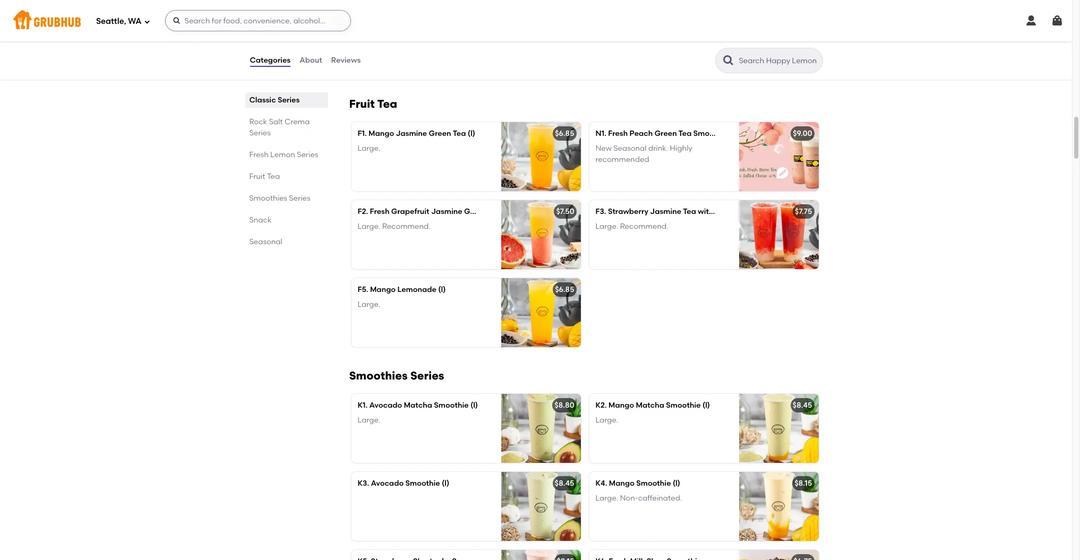 Task type: vqa. For each thing, say whether or not it's contained in the screenshot.
blueberry,
no



Task type: describe. For each thing, give the bounding box(es) containing it.
$8.45 for k2. mango matcha smoothie (l) image
[[793, 401, 812, 410]]

smoothies series tab
[[249, 193, 324, 204]]

mango for f1.
[[369, 129, 394, 138]]

drink.
[[648, 144, 668, 153]]

caffeinated. inside button
[[400, 28, 444, 37]]

large. inside button
[[358, 28, 380, 37]]

2 horizontal spatial svg image
[[1025, 14, 1038, 27]]

$8.45 for k3. avocado smoothie (l) image
[[555, 479, 574, 488]]

Search Happy Lemon search field
[[738, 56, 819, 66]]

large. recommend. for fresh
[[358, 222, 430, 231]]

classic series
[[249, 96, 300, 105]]

series inside rock salt crema series
[[249, 129, 271, 138]]

main navigation navigation
[[0, 0, 1072, 41]]

jasmine for large.
[[396, 129, 427, 138]]

$6.85 for f1. mango jasmine green tea (l)
[[555, 129, 574, 138]]

green for jasmine
[[429, 129, 451, 138]]

1 vertical spatial smoothies
[[349, 369, 408, 382]]

smoothies inside tab
[[249, 194, 287, 203]]

series up salt
[[278, 96, 300, 105]]

k4. mango smoothie (l)
[[596, 479, 680, 488]]

large. down f2.
[[358, 222, 380, 231]]

crema inside rock salt crema series
[[285, 117, 310, 126]]

f2.
[[358, 207, 368, 216]]

large. down f1.
[[358, 144, 380, 153]]

lemon
[[270, 150, 295, 159]]

fruit tea tab
[[249, 171, 324, 182]]

mango for f5.
[[370, 285, 396, 294]]

large. down k2.
[[596, 416, 618, 425]]

f2. fresh grapefruit jasmine green tea (l) image
[[501, 200, 581, 269]]

large. non-caffeinated. button
[[351, 6, 581, 75]]

new
[[596, 144, 612, 153]]

large. non-caffeinated. inside button
[[358, 28, 444, 37]]

matcha for avocado
[[404, 401, 432, 410]]

seasonal inside tab
[[249, 237, 282, 246]]

rock salt crema series tab
[[249, 116, 324, 139]]

f3. strawberry jasmine tea with lychee jelly (l) image
[[739, 200, 819, 269]]

large. down f5.
[[358, 300, 380, 309]]

1 horizontal spatial fruit tea
[[349, 97, 397, 110]]

grapefruit
[[391, 207, 429, 216]]

classic series tab
[[249, 95, 324, 106]]

jasmine for large. recommend.
[[650, 207, 681, 216]]

k3. avocado smoothie (l) image
[[501, 472, 581, 541]]

0 vertical spatial fruit
[[349, 97, 375, 110]]

avocado for k3.
[[371, 479, 404, 488]]

rock
[[249, 117, 267, 126]]

f5.
[[358, 285, 368, 294]]

1 vertical spatial large. non-caffeinated.
[[596, 494, 682, 503]]

1 horizontal spatial jasmine
[[431, 207, 462, 216]]

salt
[[269, 117, 283, 126]]

$8.15
[[795, 479, 812, 488]]

recommend. for jasmine
[[620, 222, 668, 231]]

rock salt crema series
[[249, 117, 310, 138]]

large. recommend. for strawberry
[[596, 222, 668, 231]]

k1. avocado matcha smoothie (l)
[[358, 401, 478, 410]]

0 horizontal spatial svg image
[[144, 18, 150, 25]]

c5. wintermelon lemonade (l) image
[[501, 6, 581, 75]]

k3. avocado smoothie (l)
[[358, 479, 449, 488]]

n1. fresh peach green tea smoothie w/ salted crema image
[[739, 122, 819, 191]]

classic
[[249, 96, 276, 105]]

jelly
[[743, 207, 760, 216]]

k6. fresh milk slam smoothie image
[[739, 550, 819, 560]]

series down fruit tea tab
[[289, 194, 310, 203]]

c6. pineapple lemon with lychee jelly (l) image
[[739, 6, 819, 75]]

categories button
[[249, 41, 291, 80]]

f1.
[[358, 129, 367, 138]]

fresh lemon series tab
[[249, 149, 324, 160]]

seattle,
[[96, 16, 126, 26]]

$6.85 for f5. mango lemonade (l)
[[555, 285, 574, 294]]

smoothies series inside smoothies series tab
[[249, 194, 310, 203]]

n1. fresh peach green tea smoothie w/ salted crema
[[596, 129, 792, 138]]

f2. fresh grapefruit jasmine green tea (l)
[[358, 207, 510, 216]]

$9.00
[[793, 129, 812, 138]]

seattle, wa
[[96, 16, 142, 26]]

fruit tea inside tab
[[249, 172, 280, 181]]



Task type: locate. For each thing, give the bounding box(es) containing it.
search icon image
[[722, 54, 735, 67]]

n1.
[[596, 129, 606, 138]]

k2. mango matcha smoothie (l) image
[[739, 394, 819, 463]]

0 vertical spatial $6.85
[[555, 129, 574, 138]]

0 horizontal spatial seasonal
[[249, 237, 282, 246]]

svg image
[[1025, 14, 1038, 27], [172, 16, 181, 25], [144, 18, 150, 25]]

1 horizontal spatial crema
[[767, 129, 792, 138]]

fruit inside tab
[[249, 172, 265, 181]]

new seasonal drink. highly recommended
[[596, 144, 692, 164]]

0 horizontal spatial fruit tea
[[249, 172, 280, 181]]

1 large. recommend. from the left
[[358, 222, 430, 231]]

k4. mango smoothie (l) image
[[739, 472, 819, 541]]

jasmine right strawberry
[[650, 207, 681, 216]]

1 horizontal spatial recommend.
[[620, 222, 668, 231]]

avocado right k1. in the left of the page
[[369, 401, 402, 410]]

0 horizontal spatial $8.45
[[555, 479, 574, 488]]

tea inside tab
[[267, 172, 280, 181]]

1 horizontal spatial $8.45
[[793, 401, 812, 410]]

f5. mango lemonade (l)
[[358, 285, 446, 294]]

0 vertical spatial smoothies
[[249, 194, 287, 203]]

Search for food, convenience, alcohol... search field
[[165, 10, 351, 31]]

0 vertical spatial avocado
[[369, 401, 402, 410]]

mango right k2.
[[609, 401, 634, 410]]

series
[[278, 96, 300, 105], [249, 129, 271, 138], [297, 150, 318, 159], [289, 194, 310, 203], [410, 369, 444, 382]]

$7.50
[[556, 207, 574, 216]]

1 horizontal spatial smoothies
[[349, 369, 408, 382]]

f3.
[[596, 207, 606, 216]]

about button
[[299, 41, 323, 80]]

0 vertical spatial fresh
[[608, 129, 628, 138]]

green
[[429, 129, 451, 138], [655, 129, 677, 138], [464, 207, 486, 216]]

wa
[[128, 16, 142, 26]]

smoothies up the snack
[[249, 194, 287, 203]]

1 horizontal spatial large. non-caffeinated.
[[596, 494, 682, 503]]

reviews button
[[331, 41, 361, 80]]

smoothie
[[693, 129, 728, 138], [434, 401, 469, 410], [666, 401, 701, 410], [405, 479, 440, 488], [636, 479, 671, 488]]

0 horizontal spatial matcha
[[404, 401, 432, 410]]

svg image
[[1051, 14, 1064, 27]]

avocado for k1.
[[369, 401, 402, 410]]

large. recommend.
[[358, 222, 430, 231], [596, 222, 668, 231]]

0 horizontal spatial green
[[429, 129, 451, 138]]

2 matcha from the left
[[636, 401, 664, 410]]

1 vertical spatial crema
[[767, 129, 792, 138]]

lychee
[[715, 207, 741, 216]]

peach
[[630, 129, 653, 138]]

mango for k4.
[[609, 479, 634, 488]]

f3. strawberry jasmine tea with lychee jelly (l)
[[596, 207, 769, 216]]

0 vertical spatial smoothies series
[[249, 194, 310, 203]]

highly
[[670, 144, 692, 153]]

2 $6.85 from the top
[[555, 285, 574, 294]]

w/
[[730, 129, 740, 138]]

series right lemon
[[297, 150, 318, 159]]

1 recommend. from the left
[[382, 222, 430, 231]]

1 horizontal spatial fresh
[[370, 207, 389, 216]]

0 horizontal spatial smoothies series
[[249, 194, 310, 203]]

about
[[300, 56, 322, 65]]

series down rock
[[249, 129, 271, 138]]

k1. avocado matcha smoothie (l) image
[[501, 394, 581, 463]]

mango right f5.
[[370, 285, 396, 294]]

0 vertical spatial crema
[[285, 117, 310, 126]]

1 vertical spatial $6.85
[[555, 285, 574, 294]]

0 horizontal spatial large. non-caffeinated.
[[358, 28, 444, 37]]

2 horizontal spatial jasmine
[[650, 207, 681, 216]]

1 vertical spatial caffeinated.
[[638, 494, 682, 503]]

fresh lemon series
[[249, 150, 318, 159]]

reviews
[[331, 56, 361, 65]]

seasonal tab
[[249, 236, 324, 247]]

large. recommend. down strawberry
[[596, 222, 668, 231]]

matcha for mango
[[636, 401, 664, 410]]

0 vertical spatial caffeinated.
[[400, 28, 444, 37]]

fresh for n1.
[[608, 129, 628, 138]]

0 horizontal spatial recommend.
[[382, 222, 430, 231]]

1 vertical spatial fruit tea
[[249, 172, 280, 181]]

2 horizontal spatial green
[[655, 129, 677, 138]]

0 vertical spatial large. non-caffeinated.
[[358, 28, 444, 37]]

k3.
[[358, 479, 369, 488]]

1 vertical spatial avocado
[[371, 479, 404, 488]]

k5. strawberry shortcake smoothie (l) image
[[501, 550, 581, 560]]

large. down f3.
[[596, 222, 618, 231]]

mango right f1.
[[369, 129, 394, 138]]

fruit tea
[[349, 97, 397, 110], [249, 172, 280, 181]]

non-
[[382, 28, 400, 37], [620, 494, 638, 503]]

fresh right f2.
[[370, 207, 389, 216]]

avocado right k3.
[[371, 479, 404, 488]]

0 horizontal spatial large. recommend.
[[358, 222, 430, 231]]

1 vertical spatial non-
[[620, 494, 638, 503]]

$6.85
[[555, 129, 574, 138], [555, 285, 574, 294]]

non- inside button
[[382, 28, 400, 37]]

salted
[[742, 129, 765, 138]]

recommend. down strawberry
[[620, 222, 668, 231]]

crema
[[285, 117, 310, 126], [767, 129, 792, 138]]

1 horizontal spatial smoothies series
[[349, 369, 444, 382]]

1 matcha from the left
[[404, 401, 432, 410]]

jasmine
[[396, 129, 427, 138], [431, 207, 462, 216], [650, 207, 681, 216]]

fresh inside fresh lemon series tab
[[249, 150, 269, 159]]

seasonal down the snack
[[249, 237, 282, 246]]

recommend. for grapefruit
[[382, 222, 430, 231]]

fresh left lemon
[[249, 150, 269, 159]]

matcha
[[404, 401, 432, 410], [636, 401, 664, 410]]

1 vertical spatial smoothies series
[[349, 369, 444, 382]]

smoothies up k1. in the left of the page
[[349, 369, 408, 382]]

2 large. recommend. from the left
[[596, 222, 668, 231]]

fresh for f2.
[[370, 207, 389, 216]]

1 horizontal spatial fruit
[[349, 97, 375, 110]]

k1.
[[358, 401, 368, 410]]

tea
[[377, 97, 397, 110], [453, 129, 466, 138], [678, 129, 692, 138], [267, 172, 280, 181], [488, 207, 501, 216], [683, 207, 696, 216]]

mango for k2.
[[609, 401, 634, 410]]

fruit
[[349, 97, 375, 110], [249, 172, 265, 181]]

2 vertical spatial fresh
[[370, 207, 389, 216]]

fruit down fresh lemon series
[[249, 172, 265, 181]]

2 horizontal spatial fresh
[[608, 129, 628, 138]]

avocado
[[369, 401, 402, 410], [371, 479, 404, 488]]

1 vertical spatial fresh
[[249, 150, 269, 159]]

caffeinated.
[[400, 28, 444, 37], [638, 494, 682, 503]]

f5. mango lemonade (l) image
[[501, 278, 581, 347]]

1 horizontal spatial green
[[464, 207, 486, 216]]

0 horizontal spatial fresh
[[249, 150, 269, 159]]

fruit tea up f1.
[[349, 97, 397, 110]]

k2.
[[596, 401, 607, 410]]

large. down "k4." at the bottom of page
[[596, 494, 618, 503]]

crema left $9.00
[[767, 129, 792, 138]]

smoothies series down fruit tea tab
[[249, 194, 310, 203]]

1 horizontal spatial svg image
[[172, 16, 181, 25]]

f1. mango jasmine green tea (l)
[[358, 129, 475, 138]]

strawberry
[[608, 207, 648, 216]]

fresh
[[608, 129, 628, 138], [249, 150, 269, 159], [370, 207, 389, 216]]

0 horizontal spatial non-
[[382, 28, 400, 37]]

mango right "k4." at the bottom of page
[[609, 479, 634, 488]]

0 horizontal spatial fruit
[[249, 172, 265, 181]]

seasonal up the recommended
[[613, 144, 647, 153]]

1 vertical spatial fruit
[[249, 172, 265, 181]]

with
[[698, 207, 713, 216]]

0 horizontal spatial smoothies
[[249, 194, 287, 203]]

snack
[[249, 216, 272, 225]]

k4.
[[596, 479, 607, 488]]

$8.45
[[793, 401, 812, 410], [555, 479, 574, 488]]

crema right salt
[[285, 117, 310, 126]]

0 horizontal spatial jasmine
[[396, 129, 427, 138]]

series up k1. avocado matcha smoothie (l)
[[410, 369, 444, 382]]

1 horizontal spatial non-
[[620, 494, 638, 503]]

0 horizontal spatial crema
[[285, 117, 310, 126]]

smoothies series up k1. avocado matcha smoothie (l)
[[349, 369, 444, 382]]

recommended
[[596, 155, 649, 164]]

recommend. down grapefruit
[[382, 222, 430, 231]]

large. up reviews
[[358, 28, 380, 37]]

fruit tea down lemon
[[249, 172, 280, 181]]

1 vertical spatial seasonal
[[249, 237, 282, 246]]

jasmine right grapefruit
[[431, 207, 462, 216]]

seasonal inside new seasonal drink. highly recommended
[[613, 144, 647, 153]]

1 horizontal spatial caffeinated.
[[638, 494, 682, 503]]

1 vertical spatial $8.45
[[555, 479, 574, 488]]

$8.80
[[555, 401, 574, 410]]

green for peach
[[655, 129, 677, 138]]

large. recommend. down grapefruit
[[358, 222, 430, 231]]

0 vertical spatial seasonal
[[613, 144, 647, 153]]

0 horizontal spatial caffeinated.
[[400, 28, 444, 37]]

seasonal
[[613, 144, 647, 153], [249, 237, 282, 246]]

1 $6.85 from the top
[[555, 129, 574, 138]]

large. down k1. in the left of the page
[[358, 416, 380, 425]]

1 horizontal spatial seasonal
[[613, 144, 647, 153]]

0 vertical spatial fruit tea
[[349, 97, 397, 110]]

lemonade
[[397, 285, 436, 294]]

f1. mango jasmine green tea (l) image
[[501, 122, 581, 191]]

jasmine right f1.
[[396, 129, 427, 138]]

smoothies series
[[249, 194, 310, 203], [349, 369, 444, 382]]

mango
[[369, 129, 394, 138], [370, 285, 396, 294], [609, 401, 634, 410], [609, 479, 634, 488]]

0 vertical spatial $8.45
[[793, 401, 812, 410]]

(l)
[[468, 129, 475, 138], [503, 207, 510, 216], [761, 207, 769, 216], [438, 285, 446, 294], [470, 401, 478, 410], [702, 401, 710, 410], [442, 479, 449, 488], [673, 479, 680, 488]]

categories
[[250, 56, 291, 65]]

large.
[[358, 28, 380, 37], [358, 144, 380, 153], [358, 222, 380, 231], [596, 222, 618, 231], [358, 300, 380, 309], [358, 416, 380, 425], [596, 416, 618, 425], [596, 494, 618, 503]]

fruit up f1.
[[349, 97, 375, 110]]

k2. mango matcha smoothie (l)
[[596, 401, 710, 410]]

recommend.
[[382, 222, 430, 231], [620, 222, 668, 231]]

0 vertical spatial non-
[[382, 28, 400, 37]]

snack tab
[[249, 215, 324, 226]]

$7.75
[[795, 207, 812, 216]]

2 recommend. from the left
[[620, 222, 668, 231]]

fresh right n1.
[[608, 129, 628, 138]]

1 horizontal spatial matcha
[[636, 401, 664, 410]]

smoothies
[[249, 194, 287, 203], [349, 369, 408, 382]]

1 horizontal spatial large. recommend.
[[596, 222, 668, 231]]

large. non-caffeinated.
[[358, 28, 444, 37], [596, 494, 682, 503]]



